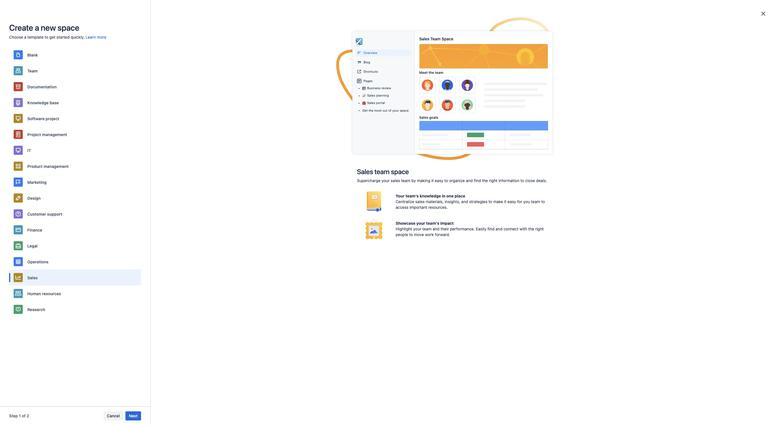 Task type: describe. For each thing, give the bounding box(es) containing it.
find inside the showcase your team's impact highlight your team and their performance. easily find and connect with the right people to move work forward.
[[488, 227, 495, 232]]

navigation
[[296, 80, 316, 85]]

get
[[49, 35, 55, 40]]

space inside 'in the main navigation bar, select spaces → create space to create a new space.'
[[373, 81, 384, 85]]

of inside at the top of the page, so teammates can see your progress at a glance.
[[330, 132, 334, 137]]

supercharge
[[357, 178, 381, 183]]

it
[[27, 148, 31, 153]]

an
[[286, 203, 291, 208]]

getting started in confluence for when on a page to open the editor.
[[452, 106, 507, 111]]

the down below
[[318, 191, 324, 196]]

sales goals
[[419, 116, 438, 120]]

getting started in confluence link for to create a page at any time.
[[452, 93, 507, 98]]

right for space
[[489, 178, 498, 183]]

your team's knowledge in one place centralize sales materials, insights, and strategies to make it easy for you team to access important resources.
[[396, 194, 545, 210]]

shareable
[[301, 236, 320, 240]]

getting started in confluence link for when in the editor to publish.
[[452, 152, 507, 157]]

for inside your team's knowledge in one place centralize sales materials, insights, and strategies to make it easy for you team to access important resources.
[[517, 199, 523, 204]]

any
[[328, 93, 335, 98]]

viewing; inside the added below the content of the page or post you are viewing; good for comments that apply to the content as a whole.
[[404, 184, 419, 189]]

4 page title icon image from the top
[[445, 120, 450, 124]]

and left connect on the bottom right of the page
[[496, 227, 503, 232]]

panel
[[303, 216, 314, 221]]

the right the get
[[369, 109, 374, 112]]

confluence for at the top of the page, so teammates can see your progress at a glance.
[[486, 135, 507, 140]]

page title icon image for panel element to highlight important information in your space overview.
[[445, 220, 450, 225]]

design
[[27, 196, 41, 201]]

operations
[[27, 260, 49, 265]]

getting started in confluence for leave an inline comment when viewing a page or in the editor.
[[452, 203, 507, 208]]

to inside added to a highlighted section of the page or post you are editing or viewing; good for targeted comments on a specific word or phrase.
[[321, 164, 325, 169]]

management for product management
[[44, 164, 69, 169]]

find inside sales team space supercharge your sales team by making it easy to organize and find the right information to close deals.
[[474, 178, 481, 183]]

at the top of the page, so teammates can see your progress at a glance.
[[274, 132, 435, 144]]

showcase
[[396, 221, 416, 226]]

a down navigation
[[309, 93, 311, 98]]

you inside your team's knowledge in one place centralize sales materials, insights, and strategies to make it easy for you team to access important resources.
[[524, 199, 530, 204]]

team button
[[9, 63, 141, 79]]

section
[[351, 164, 364, 169]]

impact
[[441, 221, 454, 226]]

word
[[367, 171, 376, 176]]

comment
[[303, 203, 321, 208]]

software project
[[27, 116, 59, 121]]

cancel
[[107, 414, 120, 419]]

to left the make
[[489, 199, 492, 204]]

getting for to create a page at any time.
[[452, 93, 466, 98]]

7 getting started in confluence link from the top
[[452, 187, 507, 192]]

4 getting from the top
[[452, 119, 466, 124]]

to right "editor"
[[356, 151, 360, 156]]

confluence for when on a page to open the editor.
[[486, 106, 507, 111]]

specific
[[352, 171, 366, 176]]

marketing button
[[9, 174, 141, 190]]

spaces
[[340, 81, 352, 85]]

getting started in confluence for panel element to highlight important information in your space overview.
[[452, 220, 507, 225]]

making
[[417, 178, 431, 183]]

teammates
[[360, 132, 382, 137]]

sales for team
[[419, 36, 430, 41]]

space inside sales team space supercharge your sales team by making it easy to organize and find the right information to close deals.
[[391, 168, 409, 176]]

work
[[425, 233, 434, 237]]

→
[[353, 80, 357, 85]]

post inside the added below the content of the page or post you are viewing; good for comments that apply to the content as a whole.
[[381, 184, 389, 189]]

sales for planning
[[367, 94, 375, 97]]

knowledge base button
[[9, 95, 141, 111]]

page,
[[343, 132, 354, 137]]

meet
[[419, 71, 428, 75]]

review
[[382, 86, 391, 90]]

or down the added below the content of the page or post you are viewing; good for comments that apply to the content as a whole.
[[364, 203, 368, 208]]

below
[[320, 184, 331, 189]]

sales inside your team's knowledge in one place centralize sales materials, insights, and strategies to make it easy for you team to access important resources.
[[415, 199, 425, 204]]

added for to
[[307, 184, 319, 189]]

the right meet at the right of page
[[429, 71, 434, 75]]

most
[[374, 109, 382, 112]]

page left post.
[[343, 236, 353, 240]]

strategies
[[469, 199, 488, 204]]

the down supercharge
[[359, 184, 365, 189]]

editor
[[343, 151, 355, 156]]

performance.
[[450, 227, 475, 232]]

knowledge
[[420, 194, 441, 199]]

page inside the added below the content of the page or post you are viewing; good for comments that apply to the content as a whole.
[[366, 184, 375, 189]]

information inside panel element to highlight important information in your space overview.
[[375, 216, 398, 221]]

design button
[[9, 190, 141, 206]]

sales team space supercharge your sales team by making it easy to organize and find the right information to close deals.
[[357, 168, 547, 183]]

confluence for for a shareable link to your page or post.
[[486, 236, 507, 241]]

when in the editor to publish.
[[319, 151, 376, 156]]

getting started in confluence link for when on a page to open the editor.
[[452, 106, 507, 111]]

1 confluence from the top
[[486, 80, 507, 85]]

the right open
[[338, 106, 344, 111]]

4 getting started in confluence from the top
[[452, 119, 507, 124]]

to inside panel element to highlight important information in your space overview.
[[332, 216, 336, 221]]

you inside added to a highlighted section of the page or post you are editing or viewing; good for targeted comments on a specific word or phrase.
[[401, 164, 407, 169]]

select
[[326, 80, 338, 85]]

for inside added to a highlighted section of the page or post you are editing or viewing; good for targeted comments on a specific word or phrase.
[[300, 171, 305, 176]]

finance button
[[9, 222, 141, 238]]

page title icon image for to create a page at any time.
[[445, 94, 450, 98]]

to left open
[[322, 106, 326, 111]]

1 getting from the top
[[452, 80, 466, 85]]

getting started in confluence link for for a shareable link to your page or post.
[[452, 236, 507, 241]]

getting for when in the editor to publish.
[[452, 152, 466, 157]]

of inside the added below the content of the page or post you are viewing; good for comments that apply to the content as a whole.
[[354, 184, 358, 189]]

it inside sales team space supercharge your sales team by making it easy to organize and find the right information to close deals.
[[432, 178, 434, 183]]

0 vertical spatial create
[[391, 80, 403, 85]]

the left "editor"
[[336, 151, 342, 156]]

blank
[[27, 53, 38, 57]]

page title icon image for leave an inline comment when viewing a page or in the editor.
[[445, 204, 450, 209]]

people
[[396, 233, 408, 237]]

getting for at the top of the page, so teammates can see your progress at a glance.
[[452, 135, 466, 140]]

create inside the create a new space choose a template to get started quickly. learn more
[[9, 23, 33, 32]]

team left by
[[401, 178, 411, 183]]

research
[[27, 307, 45, 312]]

page title icon image for for a shareable link to your page or post.
[[445, 236, 450, 241]]

learn
[[86, 35, 96, 40]]

a left shareable
[[297, 236, 300, 240]]

added for targeted
[[308, 164, 320, 169]]

the right in
[[278, 80, 285, 85]]

to inside the added below the content of the page or post you are viewing; good for comments that apply to the content as a whole.
[[313, 191, 317, 196]]

when on a page to open the editor.
[[290, 106, 357, 111]]

team left page
[[435, 71, 444, 75]]

information inside sales team space supercharge your sales team by making it easy to organize and find the right information to close deals.
[[499, 178, 520, 183]]

page title icon image for at the top of the page, so teammates can see your progress at a glance.
[[445, 136, 450, 141]]

2 vertical spatial when
[[322, 203, 333, 208]]

team inside the showcase your team's impact highlight your team and their performance. easily find and connect with the right people to move work forward.
[[423, 227, 432, 232]]

page down bar, on the top
[[312, 93, 322, 98]]

the right below
[[332, 184, 338, 189]]

a left the specific at the top left of page
[[349, 171, 351, 176]]

access
[[396, 205, 409, 210]]

leave an inline comment when viewing a page or in the editor.
[[274, 203, 393, 208]]

getting for panel element to highlight important information in your space overview.
[[452, 220, 466, 225]]

make
[[494, 199, 503, 204]]

1
[[19, 414, 21, 419]]

or right "word" on the top of page
[[377, 171, 381, 176]]

7 confluence from the top
[[486, 187, 507, 192]]

page down whole.
[[353, 203, 363, 208]]

for a shareable link to your page or post.
[[290, 236, 369, 240]]

team's inside the showcase your team's impact highlight your team and their performance. easily find and connect with the right people to move work forward.
[[426, 221, 440, 226]]

sales for portal
[[367, 101, 375, 105]]

to inside the showcase your team's impact highlight your team and their performance. easily find and connect with the right people to move work forward.
[[409, 233, 413, 237]]

operations button
[[9, 254, 141, 270]]

2 horizontal spatial at
[[427, 132, 431, 137]]

confluence for when in the editor to publish.
[[486, 152, 507, 157]]

resources
[[42, 292, 61, 296]]

1 vertical spatial create
[[296, 93, 308, 98]]

page title icon image for when in the editor to publish.
[[445, 152, 450, 157]]

ascending sorting icon page image
[[456, 68, 460, 73]]

create a new space dialog
[[0, 0, 777, 426]]

of right 1
[[22, 414, 26, 419]]

customer support
[[27, 212, 62, 217]]

for inside the added below the content of the page or post you are viewing; good for comments that apply to the content as a whole.
[[431, 184, 436, 189]]

that
[[294, 191, 301, 196]]

or up phrase.
[[387, 164, 390, 169]]

good inside added to a highlighted section of the page or post you are editing or viewing; good for targeted comments on a specific word or phrase.
[[290, 171, 299, 176]]

getting for for a shareable link to your page or post.
[[452, 236, 466, 241]]

whole.
[[348, 191, 360, 196]]

confluence for to create a page at any time.
[[486, 93, 507, 98]]

human resources
[[27, 292, 61, 296]]

space right out
[[400, 109, 409, 112]]

a inside the added below the content of the page or post you are viewing; good for comments that apply to the content as a whole.
[[345, 191, 347, 196]]

sales inside sales "button"
[[27, 276, 38, 280]]

cancel button
[[104, 412, 123, 421]]

a up "template"
[[35, 23, 39, 32]]

shortcuts
[[364, 70, 378, 73]]

open
[[327, 106, 337, 111]]

sales for team
[[357, 168, 373, 176]]

close
[[526, 178, 535, 183]]

human resources button
[[9, 286, 141, 302]]

organize
[[449, 178, 465, 183]]

space.
[[416, 80, 429, 85]]

top
[[323, 132, 330, 137]]

business
[[367, 86, 381, 90]]

of inside added to a highlighted section of the page or post you are editing or viewing; good for targeted comments on a specific word or phrase.
[[365, 164, 369, 169]]

to left organize
[[445, 178, 448, 183]]

blog
[[364, 60, 370, 64]]

1 vertical spatial editor.
[[381, 203, 393, 208]]

time.
[[336, 93, 346, 98]]

customer
[[27, 212, 46, 217]]

close image
[[760, 10, 767, 17]]

human
[[27, 292, 41, 296]]

0 horizontal spatial on
[[302, 106, 307, 111]]

documentation button
[[9, 79, 141, 95]]

glance.
[[274, 139, 288, 144]]

0 vertical spatial team
[[431, 36, 441, 41]]

product management
[[27, 164, 69, 169]]

it button
[[9, 143, 141, 159]]

page down to create a page at any time.
[[311, 106, 321, 111]]

the left the access
[[373, 203, 380, 208]]

your inside panel element to highlight important information in your space overview.
[[403, 216, 412, 221]]

team up supercharge
[[375, 168, 390, 176]]

7 getting started in confluence from the top
[[452, 187, 507, 192]]

getting for leave an inline comment when viewing a page or in the editor.
[[452, 203, 466, 208]]

inline
[[292, 203, 302, 208]]

product
[[27, 164, 43, 169]]

showcase your team's impact highlight your team and their performance. easily find and connect with the right people to move work forward.
[[396, 221, 544, 237]]

and inside your team's knowledge in one place centralize sales materials, insights, and strategies to make it easy for you team to access important resources.
[[462, 199, 468, 204]]

a left highlighted on the top left
[[326, 164, 328, 169]]

learn more link
[[86, 34, 106, 40]]



Task type: locate. For each thing, give the bounding box(es) containing it.
1 vertical spatial sales
[[415, 199, 425, 204]]

started
[[57, 35, 70, 40], [467, 80, 480, 85], [467, 93, 480, 98], [467, 106, 480, 111], [467, 119, 480, 124], [467, 135, 480, 140], [467, 152, 480, 157], [467, 187, 480, 192], [467, 203, 480, 208], [467, 220, 480, 225], [467, 236, 480, 241]]

right up the make
[[489, 178, 498, 183]]

1 horizontal spatial easy
[[508, 199, 516, 204]]

create up review
[[391, 80, 403, 85]]

1 horizontal spatial create
[[391, 80, 403, 85]]

1 vertical spatial you
[[390, 184, 396, 189]]

viewing;
[[274, 171, 289, 176], [404, 184, 419, 189]]

meet the team
[[419, 71, 444, 75]]

getting for when on a page to open the editor.
[[452, 106, 466, 111]]

overview
[[364, 51, 378, 55]]

base
[[50, 100, 59, 105]]

sales team space
[[419, 36, 454, 41]]

you
[[401, 164, 407, 169], [390, 184, 396, 189], [524, 199, 530, 204]]

your
[[392, 109, 399, 112], [399, 132, 408, 137], [382, 178, 390, 183], [403, 216, 412, 221], [417, 221, 425, 226], [413, 227, 422, 232], [334, 236, 342, 240]]

the inside added to a highlighted section of the page or post you are editing or viewing; good for targeted comments on a specific word or phrase.
[[370, 164, 376, 169]]

1 vertical spatial post
[[381, 184, 389, 189]]

easy inside your team's knowledge in one place centralize sales materials, insights, and strategies to make it easy for you team to access important resources.
[[508, 199, 516, 204]]

1 vertical spatial on
[[343, 171, 347, 176]]

good inside the added below the content of the page or post you are viewing; good for comments that apply to the content as a whole.
[[420, 184, 430, 189]]

editor. left the get
[[345, 106, 357, 111]]

1 horizontal spatial new
[[407, 80, 416, 85]]

2
[[27, 414, 29, 419]]

for right the make
[[517, 199, 523, 204]]

centralize
[[396, 199, 414, 204]]

management right product
[[44, 164, 69, 169]]

to up review
[[386, 80, 390, 85]]

0 vertical spatial create
[[9, 23, 33, 32]]

0 horizontal spatial right
[[489, 178, 498, 183]]

1 vertical spatial new
[[407, 80, 416, 85]]

on inside added to a highlighted section of the page or post you are editing or viewing; good for targeted comments on a specific word or phrase.
[[343, 171, 347, 176]]

1 horizontal spatial comments
[[323, 171, 342, 176]]

template
[[27, 35, 44, 40]]

sales for goals
[[419, 116, 429, 120]]

10 getting started in confluence from the top
[[452, 236, 507, 241]]

in the main navigation bar, select spaces → create space to create a new space.
[[274, 80, 429, 85]]

and inside sales team space supercharge your sales team by making it easy to organize and find the right information to close deals.
[[466, 178, 473, 183]]

0 horizontal spatial important
[[355, 216, 374, 221]]

1 vertical spatial right
[[536, 227, 544, 232]]

a left space.
[[404, 80, 407, 85]]

9 getting from the top
[[452, 220, 466, 225]]

information down the access
[[375, 216, 398, 221]]

confluence for panel element to highlight important information in your space overview.
[[486, 220, 507, 225]]

space up move
[[413, 216, 424, 221]]

or left post.
[[354, 236, 358, 240]]

the inside the showcase your team's impact highlight your team and their performance. easily find and connect with the right people to move work forward.
[[529, 227, 534, 232]]

progress
[[409, 132, 426, 137]]

for up knowledge
[[431, 184, 436, 189]]

a right progress
[[432, 132, 434, 137]]

8 getting from the top
[[452, 203, 466, 208]]

1 horizontal spatial on
[[343, 171, 347, 176]]

0 vertical spatial content
[[339, 184, 353, 189]]

0 horizontal spatial viewing;
[[274, 171, 289, 176]]

1 horizontal spatial information
[[499, 178, 520, 183]]

8 getting started in confluence from the top
[[452, 203, 507, 208]]

2 confluence from the top
[[486, 93, 507, 98]]

getting started in confluence link for panel element to highlight important information in your space overview.
[[452, 220, 507, 225]]

sales up supercharge
[[357, 168, 373, 176]]

1 vertical spatial are
[[397, 184, 403, 189]]

forward.
[[435, 233, 450, 237]]

1 vertical spatial important
[[355, 216, 374, 221]]

team's inside your team's knowledge in one place centralize sales materials, insights, and strategies to make it easy for you team to access important resources.
[[406, 194, 419, 199]]

0 vertical spatial comments
[[323, 171, 342, 176]]

a
[[35, 23, 39, 32], [24, 35, 26, 40], [404, 80, 407, 85], [309, 93, 311, 98], [308, 106, 310, 111], [432, 132, 434, 137], [326, 164, 328, 169], [349, 171, 351, 176], [345, 191, 347, 196], [350, 203, 352, 208], [297, 236, 300, 240]]

business review
[[367, 86, 391, 90]]

0 horizontal spatial at
[[311, 132, 315, 137]]

your inside at the top of the page, so teammates can see your progress at a glance.
[[399, 132, 408, 137]]

getting started in confluence for to create a page at any time.
[[452, 93, 507, 98]]

sales left space
[[419, 36, 430, 41]]

0 horizontal spatial sales
[[391, 178, 400, 183]]

it right making
[[432, 178, 434, 183]]

when left the viewing
[[322, 203, 333, 208]]

space left editing
[[391, 168, 409, 176]]

0 horizontal spatial editor.
[[345, 106, 357, 111]]

your
[[396, 194, 405, 199]]

support
[[47, 212, 62, 217]]

confluence for leave an inline comment when viewing a page or in the editor.
[[486, 203, 507, 208]]

1 vertical spatial management
[[44, 164, 69, 169]]

are inside the added below the content of the page or post you are viewing; good for comments that apply to the content as a whole.
[[397, 184, 403, 189]]

on
[[302, 106, 307, 111], [343, 171, 347, 176]]

deals.
[[536, 178, 547, 183]]

element
[[315, 216, 331, 221]]

easy right making
[[435, 178, 444, 183]]

:chart_with_upwards_trend: image
[[363, 94, 366, 98], [363, 94, 366, 98]]

added inside the added below the content of the page or post you are viewing; good for comments that apply to the content as a whole.
[[307, 184, 319, 189]]

or down supercharge
[[376, 184, 380, 189]]

getting started in confluence for at the top of the page, so teammates can see your progress at a glance.
[[452, 135, 507, 140]]

for down overview.
[[291, 236, 296, 240]]

0 vertical spatial added
[[308, 164, 320, 169]]

are left editing
[[408, 164, 414, 169]]

getting started in confluence link for at the top of the page, so teammates can see your progress at a glance.
[[452, 135, 507, 140]]

sales button
[[9, 270, 141, 286]]

good down making
[[420, 184, 430, 189]]

their
[[441, 227, 449, 232]]

team inside your team's knowledge in one place centralize sales materials, insights, and strategies to make it easy for you team to access important resources.
[[531, 199, 541, 204]]

5 getting from the top
[[452, 135, 466, 140]]

it inside your team's knowledge in one place centralize sales materials, insights, and strategies to make it easy for you team to access important resources.
[[504, 199, 507, 204]]

0 horizontal spatial post
[[381, 184, 389, 189]]

right inside the showcase your team's impact highlight your team and their performance. easily find and connect with the right people to move work forward.
[[536, 227, 544, 232]]

6 page title icon image from the top
[[445, 152, 450, 157]]

when up highlighted on the top left
[[320, 151, 330, 156]]

sales up human
[[27, 276, 38, 280]]

added inside added to a highlighted section of the page or post you are editing or viewing; good for targeted comments on a specific word or phrase.
[[308, 164, 320, 169]]

viewing; inside added to a highlighted section of the page or post you are editing or viewing; good for targeted comments on a specific word or phrase.
[[274, 171, 289, 176]]

8 getting started in confluence link from the top
[[452, 203, 507, 208]]

create inside 'in the main navigation bar, select spaces → create space to create a new space.'
[[359, 81, 371, 85]]

to up targeted
[[321, 164, 325, 169]]

post up phrase.
[[392, 164, 400, 169]]

0 vertical spatial editor.
[[345, 106, 357, 111]]

or right editing
[[429, 164, 432, 169]]

1 vertical spatial create
[[359, 81, 371, 85]]

the left page, on the left top of page
[[335, 132, 342, 137]]

highlight
[[337, 216, 354, 221]]

10 confluence from the top
[[486, 236, 507, 241]]

you left editing
[[401, 164, 407, 169]]

0 horizontal spatial good
[[290, 171, 299, 176]]

new left space.
[[407, 80, 416, 85]]

and
[[466, 178, 473, 183], [462, 199, 468, 204], [433, 227, 440, 232], [496, 227, 503, 232]]

right
[[489, 178, 498, 183], [536, 227, 544, 232]]

of up whole.
[[354, 184, 358, 189]]

post
[[392, 164, 400, 169], [381, 184, 389, 189]]

0 vertical spatial team's
[[406, 194, 419, 199]]

for left targeted
[[300, 171, 305, 176]]

are up your
[[397, 184, 403, 189]]

comments inside added to a highlighted section of the page or post you are editing or viewing; good for targeted comments on a specific word or phrase.
[[323, 171, 342, 176]]

3 getting from the top
[[452, 106, 466, 111]]

phrase.
[[382, 171, 395, 176]]

1 vertical spatial content
[[325, 191, 339, 196]]

1 horizontal spatial editor.
[[381, 203, 393, 208]]

9 getting started in confluence from the top
[[452, 220, 507, 225]]

and up the forward.
[[433, 227, 440, 232]]

0 horizontal spatial information
[[375, 216, 398, 221]]

the up "word" on the top of page
[[370, 164, 376, 169]]

when for when on a page to open the editor.
[[291, 106, 301, 111]]

3 confluence from the top
[[486, 106, 507, 111]]

project
[[46, 116, 59, 121]]

team down close
[[531, 199, 541, 204]]

on down highlighted on the top left
[[343, 171, 347, 176]]

portal
[[376, 101, 385, 105]]

6 getting from the top
[[452, 152, 466, 157]]

0 vertical spatial sales
[[391, 178, 400, 183]]

1 horizontal spatial team's
[[426, 221, 440, 226]]

1 horizontal spatial you
[[401, 164, 407, 169]]

Search field
[[669, 12, 726, 21]]

1 vertical spatial easy
[[508, 199, 516, 204]]

0 horizontal spatial create
[[296, 93, 308, 98]]

new inside the create a new space choose a template to get started quickly. learn more
[[41, 23, 56, 32]]

link
[[321, 236, 328, 240]]

management for project management
[[42, 132, 67, 137]]

highlighted
[[329, 164, 349, 169]]

in
[[274, 80, 277, 85]]

space
[[442, 36, 454, 41]]

9 confluence from the top
[[486, 220, 507, 225]]

1 vertical spatial good
[[420, 184, 430, 189]]

page title icon image
[[445, 81, 450, 85], [445, 94, 450, 98], [445, 107, 450, 111], [445, 120, 450, 124], [445, 136, 450, 141], [445, 152, 450, 157], [445, 204, 450, 209], [445, 220, 450, 225], [445, 236, 450, 241]]

3 getting started in confluence from the top
[[452, 106, 507, 111]]

to left move
[[409, 233, 413, 237]]

management down project
[[42, 132, 67, 137]]

legal button
[[9, 238, 141, 254]]

5 getting started in confluence from the top
[[452, 135, 507, 140]]

1 vertical spatial added
[[307, 184, 319, 189]]

you inside the added below the content of the page or post you are viewing; good for comments that apply to the content as a whole.
[[390, 184, 396, 189]]

0 vertical spatial new
[[41, 23, 56, 32]]

out
[[383, 109, 388, 112]]

create up choose
[[9, 23, 33, 32]]

your inside sales team space supercharge your sales team by making it easy to organize and find the right information to close deals.
[[382, 178, 390, 183]]

create down navigation
[[296, 93, 308, 98]]

information
[[499, 178, 520, 183], [375, 216, 398, 221]]

2 horizontal spatial you
[[524, 199, 530, 204]]

a right the viewing
[[350, 203, 352, 208]]

right for team's
[[536, 227, 544, 232]]

5 page title icon image from the top
[[445, 136, 450, 141]]

the left the top on the top
[[316, 132, 322, 137]]

0 vertical spatial management
[[42, 132, 67, 137]]

planning
[[376, 94, 389, 97]]

post down phrase.
[[381, 184, 389, 189]]

get
[[363, 109, 368, 112]]

easy inside sales team space supercharge your sales team by making it easy to organize and find the right information to close deals.
[[435, 178, 444, 183]]

the right with
[[529, 227, 534, 232]]

5 getting started in confluence link from the top
[[452, 135, 507, 140]]

to inside the create a new space choose a template to get started quickly. learn more
[[45, 35, 48, 40]]

1 vertical spatial comments
[[274, 191, 293, 196]]

right inside sales team space supercharge your sales team by making it easy to organize and find the right information to close deals.
[[489, 178, 498, 183]]

project management
[[27, 132, 67, 137]]

to left close
[[521, 178, 524, 183]]

9 getting started in confluence link from the top
[[452, 220, 507, 225]]

good left targeted
[[290, 171, 299, 176]]

0 vertical spatial good
[[290, 171, 299, 176]]

0 horizontal spatial content
[[325, 191, 339, 196]]

to create a page at any time.
[[290, 93, 346, 98]]

8 confluence from the top
[[486, 203, 507, 208]]

a down to create a page at any time.
[[308, 106, 310, 111]]

:notebook: image
[[363, 87, 366, 90], [363, 87, 366, 90]]

team inside button
[[27, 68, 38, 73]]

0 horizontal spatial it
[[432, 178, 434, 183]]

team up work
[[423, 227, 432, 232]]

comments down highlighted on the top left
[[323, 171, 342, 176]]

1 horizontal spatial team
[[431, 36, 441, 41]]

0 horizontal spatial comments
[[274, 191, 293, 196]]

1 horizontal spatial create
[[359, 81, 371, 85]]

0 vertical spatial it
[[432, 178, 434, 183]]

when
[[291, 106, 301, 111], [320, 151, 330, 156], [322, 203, 333, 208]]

at left the top on the top
[[311, 132, 315, 137]]

new up the get
[[41, 23, 56, 32]]

0 vertical spatial important
[[410, 205, 428, 210]]

or
[[387, 164, 390, 169], [429, 164, 432, 169], [377, 171, 381, 176], [376, 184, 380, 189], [364, 203, 368, 208], [354, 236, 358, 240]]

create
[[9, 23, 33, 32], [359, 81, 371, 85]]

1 horizontal spatial post
[[392, 164, 400, 169]]

0 vertical spatial are
[[408, 164, 414, 169]]

8 page title icon image from the top
[[445, 220, 450, 225]]

important inside your team's knowledge in one place centralize sales materials, insights, and strategies to make it easy for you team to access important resources.
[[410, 205, 428, 210]]

in inside your team's knowledge in one place centralize sales materials, insights, and strategies to make it easy for you team to access important resources.
[[442, 194, 446, 199]]

to right link
[[329, 236, 333, 240]]

1 horizontal spatial are
[[408, 164, 414, 169]]

7 getting from the top
[[452, 187, 466, 192]]

a inside at the top of the page, so teammates can see your progress at a glance.
[[432, 132, 434, 137]]

as
[[340, 191, 344, 196]]

team's up centralize
[[406, 194, 419, 199]]

1 getting started in confluence link from the top
[[452, 80, 507, 85]]

to left the get
[[45, 35, 48, 40]]

1 vertical spatial when
[[320, 151, 330, 156]]

leave
[[274, 203, 285, 208]]

0 horizontal spatial you
[[390, 184, 396, 189]]

0 horizontal spatial create
[[9, 23, 33, 32]]

legal
[[27, 244, 38, 249]]

0 horizontal spatial are
[[397, 184, 403, 189]]

1 horizontal spatial good
[[420, 184, 430, 189]]

information left close
[[499, 178, 520, 183]]

1 vertical spatial team's
[[426, 221, 440, 226]]

0 vertical spatial right
[[489, 178, 498, 183]]

by
[[412, 178, 416, 183]]

to down deals.
[[542, 199, 545, 204]]

are inside added to a highlighted section of the page or post you are editing or viewing; good for targeted comments on a specific word or phrase.
[[408, 164, 414, 169]]

publish.
[[361, 151, 376, 156]]

knowledge
[[27, 100, 49, 105]]

viewing
[[334, 203, 349, 208]]

important right 'highlight'
[[355, 216, 374, 221]]

sales inside sales team space supercharge your sales team by making it easy to organize and find the right information to close deals.
[[357, 168, 373, 176]]

team
[[431, 36, 441, 41], [27, 68, 38, 73]]

2 vertical spatial you
[[524, 199, 530, 204]]

the up strategies
[[482, 178, 488, 183]]

space up quickly.
[[58, 23, 79, 32]]

right right with
[[536, 227, 544, 232]]

getting started in confluence link for leave an inline comment when viewing a page or in the editor.
[[452, 203, 507, 208]]

1 page title icon image from the top
[[445, 81, 450, 85]]

0 horizontal spatial team
[[27, 68, 38, 73]]

space
[[58, 23, 79, 32], [373, 81, 384, 85], [400, 109, 409, 112], [391, 168, 409, 176], [413, 216, 424, 221]]

6 getting started in confluence from the top
[[452, 152, 507, 157]]

9 page title icon image from the top
[[445, 236, 450, 241]]

4 getting started in confluence link from the top
[[452, 119, 507, 124]]

4 confluence from the top
[[486, 119, 507, 124]]

0 vertical spatial when
[[291, 106, 301, 111]]

0 horizontal spatial team's
[[406, 194, 419, 199]]

5 confluence from the top
[[486, 135, 507, 140]]

getting started in confluence
[[452, 80, 507, 85], [452, 93, 507, 98], [452, 106, 507, 111], [452, 119, 507, 124], [452, 135, 507, 140], [452, 152, 507, 157], [452, 187, 507, 192], [452, 203, 507, 208], [452, 220, 507, 225], [452, 236, 507, 241]]

getting started in confluence for when in the editor to publish.
[[452, 152, 507, 157]]

page inside added to a highlighted section of the page or post you are editing or viewing; good for targeted comments on a specific word or phrase.
[[377, 164, 386, 169]]

1 vertical spatial viewing;
[[404, 184, 419, 189]]

comments inside the added below the content of the page or post you are viewing; good for comments that apply to the content as a whole.
[[274, 191, 293, 196]]

panel element to highlight important information in your space overview.
[[274, 216, 425, 228]]

0 vertical spatial you
[[401, 164, 407, 169]]

bar,
[[317, 80, 325, 85]]

2 page title icon image from the top
[[445, 94, 450, 98]]

2 getting from the top
[[452, 93, 466, 98]]

3 getting started in confluence link from the top
[[452, 106, 507, 111]]

added up targeted
[[308, 164, 320, 169]]

a right choose
[[24, 35, 26, 40]]

0 horizontal spatial easy
[[435, 178, 444, 183]]

find right easily
[[488, 227, 495, 232]]

started inside the create a new space choose a template to get started quickly. learn more
[[57, 35, 70, 40]]

apply
[[302, 191, 312, 196]]

team down blank
[[27, 68, 38, 73]]

1 horizontal spatial important
[[410, 205, 428, 210]]

next button
[[126, 412, 141, 421]]

to down main at the top left of the page
[[291, 93, 295, 98]]

:toolbox: image
[[363, 102, 366, 105], [363, 102, 366, 105]]

0 vertical spatial easy
[[435, 178, 444, 183]]

0 vertical spatial find
[[474, 178, 481, 183]]

for
[[300, 171, 305, 176], [431, 184, 436, 189], [517, 199, 523, 204], [291, 236, 296, 240]]

1 vertical spatial find
[[488, 227, 495, 232]]

1 horizontal spatial content
[[339, 184, 353, 189]]

2 getting started in confluence from the top
[[452, 93, 507, 98]]

content up as
[[339, 184, 353, 189]]

getting started in confluence for for a shareable link to your page or post.
[[452, 236, 507, 241]]

10 getting started in confluence link from the top
[[452, 236, 507, 241]]

next
[[129, 414, 138, 419]]

at
[[323, 93, 327, 98], [311, 132, 315, 137], [427, 132, 431, 137]]

1 getting started in confluence from the top
[[452, 80, 507, 85]]

of up "word" on the top of page
[[365, 164, 369, 169]]

when for when in the editor to publish.
[[320, 151, 330, 156]]

space inside the create a new space choose a template to get started quickly. learn more
[[58, 23, 79, 32]]

0 vertical spatial post
[[392, 164, 400, 169]]

management inside button
[[44, 164, 69, 169]]

find right organize
[[474, 178, 481, 183]]

sales down business
[[367, 94, 375, 97]]

important
[[410, 205, 428, 210], [355, 216, 374, 221]]

management inside button
[[42, 132, 67, 137]]

sales inside sales team space supercharge your sales team by making it easy to organize and find the right information to close deals.
[[391, 178, 400, 183]]

banner
[[0, 9, 777, 25]]

or inside the added below the content of the page or post you are viewing; good for comments that apply to the content as a whole.
[[376, 184, 380, 189]]

sales down knowledge
[[415, 199, 425, 204]]

1 horizontal spatial find
[[488, 227, 495, 232]]

7 page title icon image from the top
[[445, 204, 450, 209]]

1 vertical spatial team
[[27, 68, 38, 73]]

sales left portal
[[367, 101, 375, 105]]

page title icon image for when on a page to open the editor.
[[445, 107, 450, 111]]

space inside panel element to highlight important information in your space overview.
[[413, 216, 424, 221]]

10 getting from the top
[[452, 236, 466, 241]]

1 horizontal spatial at
[[323, 93, 327, 98]]

move
[[414, 233, 424, 237]]

team's up work
[[426, 221, 440, 226]]

0 horizontal spatial find
[[474, 178, 481, 183]]

0 vertical spatial information
[[499, 178, 520, 183]]

on down to create a page at any time.
[[302, 106, 307, 111]]

team left space
[[431, 36, 441, 41]]

1 vertical spatial it
[[504, 199, 507, 204]]

editor. left the access
[[381, 203, 393, 208]]

software
[[27, 116, 45, 121]]

3 page title icon image from the top
[[445, 107, 450, 111]]

post.
[[359, 236, 369, 240]]

place
[[455, 194, 465, 199]]

6 confluence from the top
[[486, 152, 507, 157]]

2 getting started in confluence link from the top
[[452, 93, 507, 98]]

important down centralize
[[410, 205, 428, 210]]

the inside sales team space supercharge your sales team by making it easy to organize and find the right information to close deals.
[[482, 178, 488, 183]]

1 horizontal spatial right
[[536, 227, 544, 232]]

1 horizontal spatial it
[[504, 199, 507, 204]]

of right out
[[389, 109, 392, 112]]

connect
[[504, 227, 519, 232]]

in inside panel element to highlight important information in your space overview.
[[398, 216, 402, 221]]

0 vertical spatial viewing;
[[274, 171, 289, 176]]

at left any
[[323, 93, 327, 98]]

post inside added to a highlighted section of the page or post you are editing or viewing; good for targeted comments on a specific word or phrase.
[[392, 164, 400, 169]]

0 horizontal spatial new
[[41, 23, 56, 32]]

you down close
[[524, 199, 530, 204]]

1 horizontal spatial sales
[[415, 199, 425, 204]]

6 getting started in confluence link from the top
[[452, 152, 507, 157]]

0 vertical spatial on
[[302, 106, 307, 111]]

1 horizontal spatial viewing;
[[404, 184, 419, 189]]

1 vertical spatial information
[[375, 216, 398, 221]]

important inside panel element to highlight important information in your space overview.
[[355, 216, 374, 221]]



Task type: vqa. For each thing, say whether or not it's contained in the screenshot.
ON TRACK / OFF TRACK corresponding to #3
no



